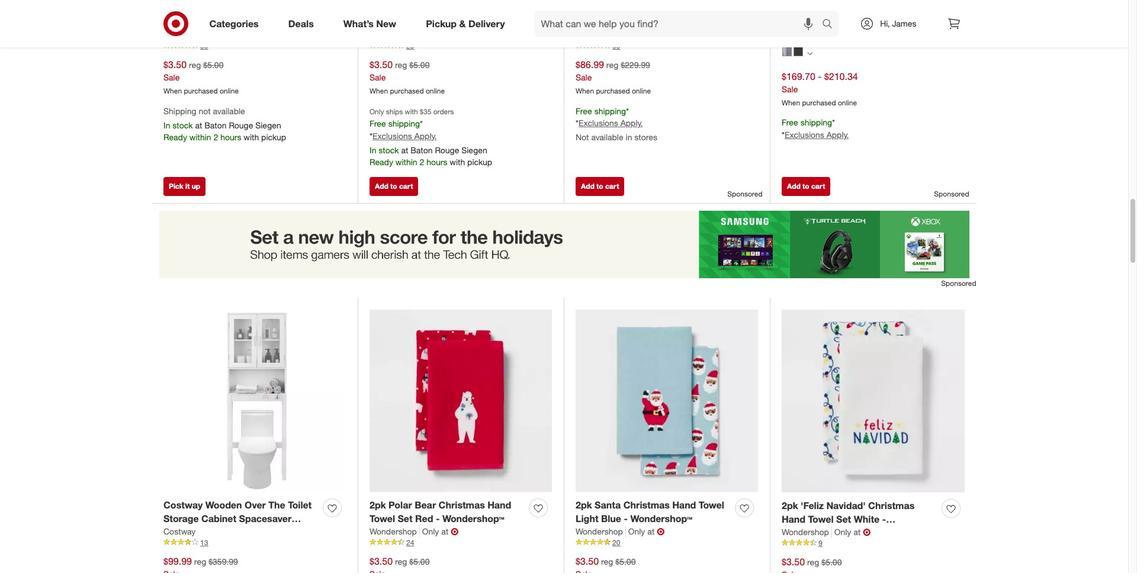Task type: describe. For each thing, give the bounding box(es) containing it.
costway link for costway wooden over the toilet storage cabinet spacesaver organizer bathroom tower rack
[[163, 526, 196, 538]]

2pk 'feliz navidad' christmas hand towel set white - wondershop™
[[782, 500, 915, 539]]

wooden for cabinet
[[205, 499, 242, 511]]

what's
[[343, 18, 374, 29]]

wondershop only at ¬ for -
[[576, 526, 665, 538]]

with inside pulse showerspas aquarius shower system with rain showerhead and multi-function handheld shower
[[855, 17, 874, 28]]

&
[[459, 18, 466, 29]]

baton inside only ships with $35 orders free shipping * * exclusions apply. in stock at  baton rouge siegen ready within 2 hours with pickup
[[411, 145, 433, 155]]

costway wooden 4 drawer bathroom cabinet storage cupboard 2 shelves free standing white link
[[576, 2, 730, 55]]

search button
[[817, 11, 845, 39]]

pickup
[[426, 18, 457, 29]]

pickup & delivery
[[426, 18, 505, 29]]

2pk for 2pk 'feliz navidad' christmas hand towel set white - wondershop™
[[782, 500, 798, 512]]

and
[[841, 30, 858, 42]]

delivery
[[468, 18, 505, 29]]

organizer
[[163, 526, 208, 538]]

2pk holiday dog christmas hand towel set green - wondershop™ link
[[370, 2, 524, 29]]

free inside free shipping * * exclusions apply. not available in stores
[[576, 106, 592, 116]]

showerhead
[[782, 30, 838, 42]]

shipping inside only ships with $35 orders free shipping * * exclusions apply. in stock at  baton rouge siegen ready within 2 hours with pickup
[[388, 118, 420, 128]]

sponsored for costway wooden 4 drawer bathroom cabinet storage cupboard 2 shelves free standing white
[[728, 190, 763, 198]]

¬ for 2pk santa christmas hand towel light blue - wondershop™
[[657, 526, 665, 538]]

59
[[200, 41, 208, 50]]

2pk santa christmas hand towel light blue - wondershop™
[[576, 499, 724, 525]]

$3.50 reg $5.00 for 2pk polar bear christmas hand towel set red - wondershop™
[[370, 556, 430, 567]]

2pk 'merry christmas' hand towel set red/white - wondershop™ link
[[163, 2, 318, 29]]

at down categories
[[235, 29, 242, 40]]

santa
[[595, 499, 621, 511]]

black image
[[794, 47, 803, 56]]

¬ for 2pk 'feliz navidad' christmas hand towel set white - wondershop™
[[863, 526, 871, 538]]

25 link
[[370, 41, 552, 51]]

pickup & delivery link
[[416, 11, 520, 37]]

costway for costway wooden 4 drawer bathroom cabinet storage cupboard 2 shelves free standing white
[[576, 2, 615, 14]]

$99.99 reg $359.99
[[163, 556, 238, 567]]

3 add to cart from the left
[[787, 182, 825, 191]]

reg down 24
[[395, 557, 407, 567]]

with inside shipping not available in stock at  baton rouge siegen ready within 2 hours with pickup
[[244, 132, 259, 142]]

pickup inside shipping not available in stock at  baton rouge siegen ready within 2 hours with pickup
[[261, 132, 286, 142]]

in
[[626, 132, 632, 142]]

green
[[415, 16, 443, 28]]

white inside costway wooden 4 drawer bathroom cabinet storage cupboard 2 shelves free standing white
[[619, 43, 644, 55]]

$229.99
[[621, 60, 650, 70]]

only inside only ships with $35 orders free shipping * * exclusions apply. in stock at  baton rouge siegen ready within 2 hours with pickup
[[370, 107, 384, 116]]

drawer
[[665, 2, 697, 14]]

system
[[819, 17, 852, 28]]

sponsored for pulse showerspas aquarius shower system with rain showerhead and multi-function handheld shower
[[934, 190, 969, 198]]

wondershop™ for 2pk holiday dog christmas hand towel set green - wondershop™
[[452, 16, 514, 28]]

search
[[817, 19, 845, 31]]

pulse for pulse showerspas new at
[[782, 30, 808, 40]]

costway for costway 'link' related to costway wooden 4 drawer bathroom cabinet storage cupboard 2 shelves free standing white
[[576, 29, 608, 40]]

purchased for green
[[390, 86, 424, 95]]

not
[[199, 106, 211, 116]]

spacesaver
[[239, 513, 292, 525]]

$3.50 reg $5.00 for 2pk 'feliz navidad' christmas hand towel set white - wondershop™
[[782, 556, 842, 568]]

$359.99
[[209, 557, 238, 567]]

apply. for $229.99
[[621, 118, 643, 128]]

2pk santa christmas hand towel light blue - wondershop™ link
[[576, 499, 730, 526]]

pulse showerspas new at
[[782, 30, 889, 40]]

new inside "link"
[[376, 18, 396, 29]]

shipping for $86.99
[[594, 106, 626, 116]]

cart for $86.99
[[605, 182, 619, 191]]

hand for 2pk polar bear christmas hand towel set red - wondershop™
[[488, 499, 511, 511]]

wondershop™ for 2pk polar bear christmas hand towel set red - wondershop™
[[442, 513, 504, 525]]

ready inside shipping not available in stock at  baton rouge siegen ready within 2 hours with pickup
[[163, 132, 187, 142]]

What can we help you find? suggestions appear below search field
[[534, 11, 825, 37]]

exclusions apply. button for costway wooden 4 drawer bathroom cabinet storage cupboard 2 shelves free standing white
[[579, 118, 643, 129]]

rain
[[876, 17, 897, 28]]

light
[[576, 513, 599, 525]]

all colors image
[[807, 51, 813, 56]]

apply. inside only ships with $35 orders free shipping * * exclusions apply. in stock at  baton rouge siegen ready within 2 hours with pickup
[[414, 131, 437, 141]]

handheld
[[782, 44, 825, 55]]

$3.50 for 2pk polar bear christmas hand towel set red - wondershop™
[[370, 556, 393, 567]]

showerspas for aquarius
[[816, 3, 872, 15]]

cart for $3.50
[[399, 182, 413, 191]]

orders
[[433, 107, 454, 116]]

hi, james
[[880, 18, 917, 28]]

24 link
[[370, 538, 552, 548]]

2 inside only ships with $35 orders free shipping * * exclusions apply. in stock at  baton rouge siegen ready within 2 hours with pickup
[[420, 157, 424, 167]]

$3.50 for 2pk santa christmas hand towel light blue - wondershop™
[[576, 556, 599, 567]]

¬ left &
[[451, 29, 459, 41]]

sale for 2pk 'merry christmas' hand towel set red/white - wondershop™
[[163, 72, 180, 82]]

$86.99
[[576, 59, 604, 70]]

available inside shipping not available in stock at  baton rouge siegen ready within 2 hours with pickup
[[213, 106, 245, 116]]

- inside the 2pk holiday dog christmas hand towel set green - wondershop™
[[445, 16, 449, 28]]

costway for costway wooden over the toilet storage cabinet spacesaver organizer bathroom tower rack
[[163, 499, 203, 511]]

add to cart for $86.99
[[581, 182, 619, 191]]

wondershop link for santa
[[576, 526, 626, 538]]

stores
[[635, 132, 657, 142]]

pulse showerspas aquarius shower system with rain showerhead and multi-function handheld shower link
[[782, 2, 937, 55]]

1 vertical spatial new
[[863, 30, 880, 40]]

only ships with $35 orders free shipping * * exclusions apply. in stock at  baton rouge siegen ready within 2 hours with pickup
[[370, 107, 492, 167]]

exclusions apply. button for 2pk holiday dog christmas hand towel set green - wondershop™
[[373, 130, 437, 142]]

towel for 2pk holiday dog christmas hand towel set green - wondershop™
[[370, 16, 395, 28]]

at down 2pk polar bear christmas hand towel set red - wondershop™ link
[[441, 526, 448, 537]]

free shipping * * exclusions apply. not available in stores
[[576, 106, 657, 142]]

categories link
[[199, 11, 273, 37]]

sale for 2pk holiday dog christmas hand towel set green - wondershop™
[[370, 72, 386, 82]]

reg down 25
[[395, 60, 407, 70]]

wondershop for polar
[[370, 526, 417, 537]]

within inside only ships with $35 orders free shipping * * exclusions apply. in stock at  baton rouge siegen ready within 2 hours with pickup
[[396, 157, 417, 167]]

wondershop™ inside 2pk santa christmas hand towel light blue - wondershop™
[[630, 513, 693, 525]]

pick it up button
[[163, 177, 206, 196]]

hi,
[[880, 18, 890, 28]]

christmas for 2pk holiday dog christmas hand towel set green - wondershop™
[[446, 2, 492, 14]]

wondershop™ for 2pk 'feliz navidad' christmas hand towel set white - wondershop™
[[782, 527, 844, 539]]

towel for 2pk 'feliz navidad' christmas hand towel set white - wondershop™
[[808, 514, 834, 525]]

standing
[[576, 43, 616, 55]]

to for $3.50
[[390, 182, 397, 191]]

reg down the 20
[[601, 557, 613, 567]]

polar
[[389, 499, 412, 511]]

free inside free shipping * * exclusions apply.
[[782, 118, 798, 128]]

holiday
[[389, 2, 422, 14]]

bear
[[415, 499, 436, 511]]

2pk for 2pk santa christmas hand towel light blue - wondershop™
[[576, 499, 592, 511]]

wondershop link for polar
[[370, 526, 420, 538]]

$99.99
[[163, 556, 192, 567]]

purchased for showerhead
[[802, 98, 836, 107]]

cupboard
[[576, 29, 621, 41]]

'feliz
[[801, 500, 824, 512]]

what's new
[[343, 18, 396, 29]]

the
[[268, 499, 285, 511]]

add to cart button for $86.99
[[576, 177, 625, 196]]

at down hi,
[[882, 30, 889, 40]]

2pk for 2pk 'merry christmas' hand towel set red/white - wondershop™
[[163, 2, 180, 14]]

red/white
[[181, 16, 228, 28]]

over
[[245, 499, 266, 511]]

13
[[200, 538, 208, 547]]

9 link
[[782, 538, 965, 549]]

$3.50 reg $5.00 sale when purchased online for set
[[370, 59, 445, 95]]

$5.00 down '59'
[[203, 60, 224, 70]]

shipping
[[163, 106, 196, 116]]

not
[[576, 132, 589, 142]]

$3.50 for 2pk 'feliz navidad' christmas hand towel set white - wondershop™
[[782, 556, 805, 568]]

3 to from the left
[[803, 182, 809, 191]]

tower
[[258, 526, 284, 538]]

$3.50 reg $5.00 sale when purchased online for red/white
[[163, 59, 239, 95]]

exclusions inside only ships with $35 orders free shipping * * exclusions apply. in stock at  baton rouge siegen ready within 2 hours with pickup
[[373, 131, 412, 141]]

what's new link
[[333, 11, 411, 37]]

reg inside $86.99 reg $229.99 sale when purchased online
[[606, 60, 619, 70]]

2pk for 2pk polar bear christmas hand towel set red - wondershop™
[[370, 499, 386, 511]]

wondershop only at ¬ for red
[[370, 526, 459, 538]]

pick it up
[[169, 182, 200, 191]]

up
[[192, 182, 200, 191]]

2pk holiday dog christmas hand towel set green - wondershop™
[[370, 2, 519, 28]]

shelves
[[631, 29, 666, 41]]

in inside only ships with $35 orders free shipping * * exclusions apply. in stock at  baton rouge siegen ready within 2 hours with pickup
[[370, 145, 376, 155]]

baton inside shipping not available in stock at  baton rouge siegen ready within 2 hours with pickup
[[204, 120, 227, 131]]

$5.00 down 25
[[409, 60, 430, 70]]

0 vertical spatial shower
[[782, 17, 816, 28]]

ships
[[386, 107, 403, 116]]

red
[[415, 513, 433, 525]]

in inside shipping not available in stock at  baton rouge siegen ready within 2 hours with pickup
[[163, 120, 170, 131]]

2pk 'feliz navidad' christmas hand towel set white - wondershop™ link
[[782, 499, 937, 539]]

2pk polar bear christmas hand towel set red - wondershop™
[[370, 499, 511, 525]]

25
[[406, 41, 414, 50]]

4
[[657, 2, 662, 14]]

sale for pulse showerspas aquarius shower system with rain showerhead and multi-function handheld shower
[[782, 84, 798, 94]]

multi-
[[861, 30, 887, 42]]

set for 2pk 'feliz navidad' christmas hand towel set white - wondershop™
[[836, 514, 851, 525]]

wondershop for 'merry
[[163, 29, 211, 40]]

within inside shipping not available in stock at  baton rouge siegen ready within 2 hours with pickup
[[189, 132, 211, 142]]

available inside free shipping * * exclusions apply. not available in stores
[[591, 132, 624, 142]]

$210.34
[[824, 70, 858, 82]]

pulse showerspas link
[[782, 29, 861, 41]]

- inside 2pk 'feliz navidad' christmas hand towel set white - wondershop™
[[882, 514, 886, 525]]



Task type: vqa. For each thing, say whether or not it's contained in the screenshot.
the Find Stores link in the top right of the page
no



Task type: locate. For each thing, give the bounding box(es) containing it.
1 horizontal spatial baton
[[411, 145, 433, 155]]

0 vertical spatial costway link
[[576, 29, 608, 41]]

online up shipping not available in stock at  baton rouge siegen ready within 2 hours with pickup
[[220, 86, 239, 95]]

apply. inside free shipping * * exclusions apply. not available in stores
[[621, 118, 643, 128]]

bathroom right 13
[[210, 526, 255, 538]]

wondershop™ up 20 link
[[630, 513, 693, 525]]

wondershop only at ¬ for white
[[782, 526, 871, 538]]

at down '2pk santa christmas hand towel light blue - wondershop™' link
[[648, 526, 655, 537]]

towel down 'feliz
[[808, 514, 834, 525]]

at down ships
[[401, 145, 408, 155]]

at inside shipping not available in stock at  baton rouge siegen ready within 2 hours with pickup
[[195, 120, 202, 131]]

1 pulse from the top
[[782, 3, 813, 15]]

apply. up in
[[621, 118, 643, 128]]

costway for costway 'link' related to costway wooden over the toilet storage cabinet spacesaver organizer bathroom tower rack
[[163, 526, 196, 537]]

$169.70 - $210.34 sale when purchased online
[[782, 70, 858, 107]]

to
[[390, 182, 397, 191], [597, 182, 603, 191], [803, 182, 809, 191]]

2 horizontal spatial 2
[[623, 29, 629, 41]]

wondershop for santa
[[576, 526, 623, 537]]

0 horizontal spatial exclusions
[[373, 131, 412, 141]]

online inside $86.99 reg $229.99 sale when purchased online
[[632, 86, 651, 95]]

aquarius
[[875, 3, 915, 15]]

hand inside 2pk polar bear christmas hand towel set red - wondershop™
[[488, 499, 511, 511]]

christmas
[[446, 2, 492, 14], [439, 499, 485, 511], [624, 499, 670, 511], [868, 500, 915, 512]]

2pk left the polar
[[370, 499, 386, 511]]

0 horizontal spatial shower
[[782, 17, 816, 28]]

costway wooden over the toilet storage cabinet spacesaver organizer bathroom tower rack link
[[163, 499, 318, 538]]

storage inside costway wooden over the toilet storage cabinet spacesaver organizer bathroom tower rack
[[163, 513, 199, 525]]

0 vertical spatial ready
[[163, 132, 187, 142]]

wondershop™ up 25 link
[[452, 16, 514, 28]]

wondershop up 24
[[370, 526, 417, 537]]

towel inside 2pk 'feliz navidad' christmas hand towel set white - wondershop™
[[808, 514, 834, 525]]

hand up delivery
[[495, 2, 519, 14]]

purchased for cupboard
[[596, 86, 630, 95]]

purchased up ships
[[390, 86, 424, 95]]

2 horizontal spatial exclusions
[[785, 130, 824, 140]]

2 inside costway wooden 4 drawer bathroom cabinet storage cupboard 2 shelves free standing white
[[623, 29, 629, 41]]

1 vertical spatial bathroom
[[210, 526, 255, 538]]

only for 2pk 'feliz navidad' christmas hand towel set white - wondershop™
[[834, 527, 851, 537]]

towel down the polar
[[370, 513, 395, 525]]

0 horizontal spatial hours
[[220, 132, 241, 142]]

purchased up free shipping * * exclusions apply.
[[802, 98, 836, 107]]

christmas right bear at the left of page
[[439, 499, 485, 511]]

2 inside shipping not available in stock at  baton rouge siegen ready within 2 hours with pickup
[[214, 132, 218, 142]]

hours inside only ships with $35 orders free shipping * * exclusions apply. in stock at  baton rouge siegen ready within 2 hours with pickup
[[427, 157, 447, 167]]

shipping for $169.70
[[801, 118, 832, 128]]

20 link
[[576, 538, 758, 548]]

- inside $169.70 - $210.34 sale when purchased online
[[818, 70, 822, 82]]

online for 2
[[632, 86, 651, 95]]

pulse up showerhead
[[782, 3, 813, 15]]

0 horizontal spatial bathroom
[[210, 526, 255, 538]]

wondershop™ up 24 link
[[442, 513, 504, 525]]

available left in
[[591, 132, 624, 142]]

$3.50 reg $5.00 for 2pk santa christmas hand towel light blue - wondershop™
[[576, 556, 636, 567]]

christmas inside the 2pk holiday dog christmas hand towel set green - wondershop™
[[446, 2, 492, 14]]

stock inside only ships with $35 orders free shipping * * exclusions apply. in stock at  baton rouge siegen ready within 2 hours with pickup
[[379, 145, 399, 155]]

1 horizontal spatial wooden
[[618, 2, 654, 14]]

add
[[375, 182, 388, 191], [581, 182, 595, 191], [787, 182, 801, 191]]

pulse up 'handheld'
[[782, 30, 808, 40]]

reg down '59'
[[189, 60, 201, 70]]

free inside only ships with $35 orders free shipping * * exclusions apply. in stock at  baton rouge siegen ready within 2 hours with pickup
[[370, 118, 386, 128]]

storage
[[661, 16, 696, 28], [163, 513, 199, 525]]

wondershop™
[[237, 16, 299, 28], [452, 16, 514, 28], [442, 513, 504, 525], [630, 513, 693, 525], [782, 527, 844, 539]]

pick
[[169, 182, 183, 191]]

cart
[[399, 182, 413, 191], [605, 182, 619, 191], [811, 182, 825, 191]]

sponsored
[[728, 190, 763, 198], [934, 190, 969, 198], [941, 279, 976, 288]]

0 vertical spatial in
[[163, 120, 170, 131]]

add to cart for $3.50
[[375, 182, 413, 191]]

christmas up 9 link
[[868, 500, 915, 512]]

1 vertical spatial 2
[[214, 132, 218, 142]]

0 horizontal spatial 2
[[214, 132, 218, 142]]

0 horizontal spatial $3.50 reg $5.00 sale when purchased online
[[163, 59, 239, 95]]

wooden inside costway wooden over the toilet storage cabinet spacesaver organizer bathroom tower rack
[[205, 499, 242, 511]]

set inside 2pk 'feliz navidad' christmas hand towel set white - wondershop™
[[836, 514, 851, 525]]

$3.50 reg $5.00 sale when purchased online down '59'
[[163, 59, 239, 95]]

available right not
[[213, 106, 245, 116]]

ready inside only ships with $35 orders free shipping * * exclusions apply. in stock at  baton rouge siegen ready within 2 hours with pickup
[[370, 157, 393, 167]]

0 horizontal spatial wondershop only at ¬
[[370, 526, 459, 538]]

costway inside costway wooden over the toilet storage cabinet spacesaver organizer bathroom tower rack
[[163, 499, 203, 511]]

0 vertical spatial white
[[619, 43, 644, 55]]

1 horizontal spatial siegen
[[462, 145, 487, 155]]

costway link for costway wooden 4 drawer bathroom cabinet storage cupboard 2 shelves free standing white
[[576, 29, 608, 41]]

set for 2pk polar bear christmas hand towel set red - wondershop™
[[398, 513, 413, 525]]

1 horizontal spatial $3.50 reg $5.00 sale when purchased online
[[370, 59, 445, 95]]

¬
[[451, 29, 459, 41], [451, 526, 459, 538], [657, 526, 665, 538], [863, 526, 871, 538]]

shipping not available in stock at  baton rouge siegen ready within 2 hours with pickup
[[163, 106, 286, 142]]

wondershop only at ¬ up 9
[[782, 526, 871, 538]]

¬ down navidad'
[[863, 526, 871, 538]]

costway up organizer
[[163, 499, 203, 511]]

0 horizontal spatial add to cart button
[[370, 177, 418, 196]]

20
[[612, 538, 620, 547]]

1 horizontal spatial $3.50 reg $5.00
[[576, 556, 636, 567]]

2 horizontal spatial add to cart button
[[782, 177, 831, 196]]

wondershop for 'feliz
[[782, 527, 829, 537]]

add for $3.50
[[375, 182, 388, 191]]

exclusions inside free shipping * * exclusions apply. not available in stores
[[579, 118, 618, 128]]

christmas right santa
[[624, 499, 670, 511]]

2pk polar bear christmas hand towel set red - wondershop™ link
[[370, 499, 524, 526]]

rouge
[[229, 120, 253, 131], [435, 145, 459, 155]]

0 horizontal spatial white
[[619, 43, 644, 55]]

- inside 2pk santa christmas hand towel light blue - wondershop™
[[624, 513, 628, 525]]

exclusions apply. button
[[579, 118, 643, 129], [785, 129, 849, 141], [373, 130, 437, 142]]

hand for 2pk 'feliz navidad' christmas hand towel set white - wondershop™
[[782, 514, 806, 525]]

0 horizontal spatial siegen
[[255, 120, 281, 131]]

sale down the $86.99
[[576, 72, 592, 82]]

stock down 'shipping'
[[173, 120, 193, 131]]

2pk for 2pk holiday dog christmas hand towel set green - wondershop™
[[370, 2, 386, 14]]

at up 9 link
[[854, 527, 861, 537]]

0 vertical spatial pulse
[[782, 3, 813, 15]]

towel inside 2pk polar bear christmas hand towel set red - wondershop™
[[370, 513, 395, 525]]

1 vertical spatial white
[[854, 514, 880, 525]]

2pk inside 2pk 'merry christmas' hand towel set red/white - wondershop™
[[163, 2, 180, 14]]

0 horizontal spatial apply.
[[414, 131, 437, 141]]

2 cart from the left
[[605, 182, 619, 191]]

set inside the 2pk holiday dog christmas hand towel set green - wondershop™
[[398, 16, 413, 28]]

0 horizontal spatial stock
[[173, 120, 193, 131]]

pickup inside only ships with $35 orders free shipping * * exclusions apply. in stock at  baton rouge siegen ready within 2 hours with pickup
[[467, 157, 492, 167]]

2 to from the left
[[597, 182, 603, 191]]

wondershop up 9
[[782, 527, 829, 537]]

when inside $169.70 - $210.34 sale when purchased online
[[782, 98, 800, 107]]

towel inside the 2pk holiday dog christmas hand towel set green - wondershop™
[[370, 16, 395, 28]]

0 vertical spatial showerspas
[[816, 3, 872, 15]]

1 vertical spatial costway link
[[163, 526, 196, 538]]

reg down 9
[[807, 557, 819, 567]]

1 vertical spatial baton
[[411, 145, 433, 155]]

only for 2pk 'merry christmas' hand towel set red/white - wondershop™
[[216, 29, 233, 40]]

0 horizontal spatial costway link
[[163, 526, 196, 538]]

2pk 'feliz navidad' christmas hand towel set white - wondershop™ image
[[782, 310, 965, 493], [782, 310, 965, 493]]

1 vertical spatial siegen
[[462, 145, 487, 155]]

all colors element
[[807, 50, 813, 57]]

1 horizontal spatial within
[[396, 157, 417, 167]]

1 horizontal spatial available
[[591, 132, 624, 142]]

storage up organizer
[[163, 513, 199, 525]]

1 horizontal spatial exclusions
[[579, 118, 618, 128]]

when down the $86.99
[[576, 86, 594, 95]]

- right red
[[436, 513, 440, 525]]

within down ships
[[396, 157, 417, 167]]

sale inside $169.70 - $210.34 sale when purchased online
[[782, 84, 798, 94]]

wondershop only at ¬ up the 20
[[576, 526, 665, 538]]

0 horizontal spatial available
[[213, 106, 245, 116]]

0 vertical spatial 2
[[623, 29, 629, 41]]

white
[[619, 43, 644, 55], [854, 514, 880, 525]]

pulse for pulse showerspas aquarius shower system with rain showerhead and multi-function handheld shower
[[782, 3, 813, 15]]

costway wooden over the toilet storage cabinet spacesaver organizer bathroom tower rack image
[[163, 310, 346, 492], [163, 310, 346, 492]]

showerspas
[[816, 3, 872, 15], [811, 30, 858, 40]]

dog
[[425, 2, 444, 14]]

- inside 2pk 'merry christmas' hand towel set red/white - wondershop™
[[231, 16, 235, 28]]

1 horizontal spatial add
[[581, 182, 595, 191]]

$5.00 for 2pk polar bear christmas hand towel set red - wondershop™
[[409, 557, 430, 567]]

add to cart button for $3.50
[[370, 177, 418, 196]]

at down not
[[195, 120, 202, 131]]

purchased inside $169.70 - $210.34 sale when purchased online
[[802, 98, 836, 107]]

1 vertical spatial in
[[370, 145, 376, 155]]

$3.50 reg $5.00 sale when purchased online down 25
[[370, 59, 445, 95]]

wondershop™ down 'feliz
[[782, 527, 844, 539]]

0 vertical spatial baton
[[204, 120, 227, 131]]

rack
[[287, 526, 310, 538]]

0 vertical spatial siegen
[[255, 120, 281, 131]]

bathroom
[[576, 16, 620, 28], [210, 526, 255, 538]]

2pk left 'merry
[[163, 2, 180, 14]]

only down red
[[422, 526, 439, 537]]

purchased for -
[[184, 86, 218, 95]]

1 cart from the left
[[399, 182, 413, 191]]

set inside 2pk 'merry christmas' hand towel set red/white - wondershop™
[[163, 16, 178, 28]]

$35
[[420, 107, 431, 116]]

wondershop™ inside 2pk polar bear christmas hand towel set red - wondershop™
[[442, 513, 504, 525]]

costway up cupboard
[[576, 2, 615, 14]]

costway link
[[576, 29, 608, 41], [163, 526, 196, 538]]

2pk inside 2pk santa christmas hand towel light blue - wondershop™
[[576, 499, 592, 511]]

deals link
[[278, 11, 329, 37]]

online up orders
[[426, 86, 445, 95]]

0 vertical spatial storage
[[661, 16, 696, 28]]

apply. down $35
[[414, 131, 437, 141]]

set for 2pk holiday dog christmas hand towel set green - wondershop™
[[398, 16, 413, 28]]

exclusions for $86.99
[[579, 118, 618, 128]]

christmas for 2pk polar bear christmas hand towel set red - wondershop™
[[439, 499, 485, 511]]

apply.
[[621, 118, 643, 128], [827, 130, 849, 140], [414, 131, 437, 141]]

towel for 2pk polar bear christmas hand towel set red - wondershop™
[[370, 513, 395, 525]]

bathroom up cupboard
[[576, 16, 620, 28]]

1 horizontal spatial storage
[[661, 16, 696, 28]]

shower
[[782, 17, 816, 28], [827, 44, 861, 55]]

rouge inside only ships with $35 orders free shipping * * exclusions apply. in stock at  baton rouge siegen ready within 2 hours with pickup
[[435, 145, 459, 155]]

wondershop link down blue
[[576, 526, 626, 538]]

shipping
[[594, 106, 626, 116], [801, 118, 832, 128], [388, 118, 420, 128]]

costway inside costway wooden 4 drawer bathroom cabinet storage cupboard 2 shelves free standing white
[[576, 2, 615, 14]]

cabinet inside costway wooden over the toilet storage cabinet spacesaver organizer bathroom tower rack
[[201, 513, 236, 525]]

costway link up standing
[[576, 29, 608, 41]]

stock
[[173, 120, 193, 131], [379, 145, 399, 155]]

2 add from the left
[[581, 182, 595, 191]]

when for 2pk holiday dog christmas hand towel set green - wondershop™
[[370, 86, 388, 95]]

bathroom inside costway wooden 4 drawer bathroom cabinet storage cupboard 2 shelves free standing white
[[576, 16, 620, 28]]

1 vertical spatial hours
[[427, 157, 447, 167]]

2 pulse from the top
[[782, 30, 808, 40]]

sale down what's new "link"
[[370, 72, 386, 82]]

christmas'
[[214, 2, 263, 14]]

shipping up in
[[594, 106, 626, 116]]

¬ for 2pk polar bear christmas hand towel set red - wondershop™
[[451, 526, 459, 538]]

apply. inside free shipping * * exclusions apply.
[[827, 130, 849, 140]]

new down rain
[[863, 30, 880, 40]]

13 link
[[163, 538, 346, 548]]

blue
[[601, 513, 621, 525]]

2 horizontal spatial add
[[787, 182, 801, 191]]

2 horizontal spatial cart
[[811, 182, 825, 191]]

$3.50 reg $5.00 down 24
[[370, 556, 430, 567]]

1 add to cart button from the left
[[370, 177, 418, 196]]

1 vertical spatial wooden
[[205, 499, 242, 511]]

59 link
[[163, 41, 346, 51]]

towel inside 2pk 'merry christmas' hand towel set red/white - wondershop™
[[292, 2, 318, 14]]

1 horizontal spatial add to cart
[[581, 182, 619, 191]]

hand up 'deals'
[[266, 2, 289, 14]]

0 vertical spatial cabinet
[[623, 16, 658, 28]]

only for 2pk santa christmas hand towel light blue - wondershop™
[[628, 526, 645, 537]]

85
[[612, 41, 620, 50]]

hand for 2pk holiday dog christmas hand towel set green - wondershop™
[[495, 2, 519, 14]]

2 horizontal spatial exclusions apply. button
[[785, 129, 849, 141]]

exclusions for $169.70
[[785, 130, 824, 140]]

when for costway wooden 4 drawer bathroom cabinet storage cupboard 2 shelves free standing white
[[576, 86, 594, 95]]

$5.00 for 2pk 'feliz navidad' christmas hand towel set white - wondershop™
[[822, 557, 842, 567]]

costway up standing
[[576, 29, 608, 40]]

¬ down 2pk santa christmas hand towel light blue - wondershop™
[[657, 526, 665, 538]]

1 $3.50 reg $5.00 sale when purchased online from the left
[[163, 59, 239, 95]]

2 horizontal spatial $3.50 reg $5.00
[[782, 556, 842, 568]]

online for and
[[838, 98, 857, 107]]

siegen
[[255, 120, 281, 131], [462, 145, 487, 155]]

reg down 85 in the top right of the page
[[606, 60, 619, 70]]

1 to from the left
[[390, 182, 397, 191]]

0 horizontal spatial to
[[390, 182, 397, 191]]

add for $86.99
[[581, 182, 595, 191]]

only down navidad'
[[834, 527, 851, 537]]

siegen inside only ships with $35 orders free shipping * * exclusions apply. in stock at  baton rouge siegen ready within 2 hours with pickup
[[462, 145, 487, 155]]

toilet
[[288, 499, 312, 511]]

wondershop™ inside 2pk 'merry christmas' hand towel set red/white - wondershop™
[[237, 16, 299, 28]]

stock down ships
[[379, 145, 399, 155]]

1 horizontal spatial white
[[854, 514, 880, 525]]

baton down not
[[204, 120, 227, 131]]

baton down $35
[[411, 145, 433, 155]]

cabinet inside costway wooden 4 drawer bathroom cabinet storage cupboard 2 shelves free standing white
[[623, 16, 658, 28]]

apply. for $210.34
[[827, 130, 849, 140]]

0 horizontal spatial exclusions apply. button
[[373, 130, 437, 142]]

only left ships
[[370, 107, 384, 116]]

2 horizontal spatial apply.
[[827, 130, 849, 140]]

exclusions
[[579, 118, 618, 128], [785, 130, 824, 140], [373, 131, 412, 141]]

0 horizontal spatial within
[[189, 132, 211, 142]]

2pk 'merry christmas' hand towel set red/white - wondershop™
[[163, 2, 318, 28]]

1 vertical spatial within
[[396, 157, 417, 167]]

1 add to cart from the left
[[375, 182, 413, 191]]

0 vertical spatial available
[[213, 106, 245, 116]]

ready down ships
[[370, 157, 393, 167]]

free
[[669, 29, 688, 41], [576, 106, 592, 116], [782, 118, 798, 128], [370, 118, 386, 128]]

0 horizontal spatial cart
[[399, 182, 413, 191]]

to for $86.99
[[597, 182, 603, 191]]

1 add from the left
[[375, 182, 388, 191]]

when up ships
[[370, 86, 388, 95]]

navidad'
[[827, 500, 866, 512]]

siegen inside shipping not available in stock at  baton rouge siegen ready within 2 hours with pickup
[[255, 120, 281, 131]]

2pk polar bear christmas hand towel set red - wondershop™ image
[[370, 310, 552, 492], [370, 310, 552, 492]]

free inside costway wooden 4 drawer bathroom cabinet storage cupboard 2 shelves free standing white
[[669, 29, 688, 41]]

when
[[163, 86, 182, 95], [370, 86, 388, 95], [576, 86, 594, 95], [782, 98, 800, 107]]

stock inside shipping not available in stock at  baton rouge siegen ready within 2 hours with pickup
[[173, 120, 193, 131]]

reg inside $99.99 reg $359.99
[[194, 557, 206, 567]]

1 horizontal spatial cabinet
[[623, 16, 658, 28]]

0 horizontal spatial pickup
[[261, 132, 286, 142]]

christmas inside 2pk santa christmas hand towel light blue - wondershop™
[[624, 499, 670, 511]]

0 horizontal spatial baton
[[204, 120, 227, 131]]

wooden
[[618, 2, 654, 14], [205, 499, 242, 511]]

- inside 2pk polar bear christmas hand towel set red - wondershop™
[[436, 513, 440, 525]]

online for -
[[426, 86, 445, 95]]

2 $3.50 reg $5.00 sale when purchased online from the left
[[370, 59, 445, 95]]

exclusions up not
[[579, 118, 618, 128]]

bathroom inside costway wooden over the toilet storage cabinet spacesaver organizer bathroom tower rack
[[210, 526, 255, 538]]

wondershop only at
[[163, 29, 242, 40]]

0 horizontal spatial add
[[375, 182, 388, 191]]

shipping down ships
[[388, 118, 420, 128]]

3 add from the left
[[787, 182, 801, 191]]

when for 2pk 'merry christmas' hand towel set red/white - wondershop™
[[163, 86, 182, 95]]

- right $169.70
[[818, 70, 822, 82]]

wooden for storage
[[618, 2, 654, 14]]

wondershop™ up 59 link
[[237, 16, 299, 28]]

wooden inside costway wooden 4 drawer bathroom cabinet storage cupboard 2 shelves free standing white
[[618, 2, 654, 14]]

costway wooden 4 drawer bathroom cabinet storage cupboard 2 shelves free standing white
[[576, 2, 697, 55]]

$5.00 for 2pk santa christmas hand towel light blue - wondershop™
[[616, 557, 636, 567]]

2 vertical spatial 2
[[420, 157, 424, 167]]

1 horizontal spatial exclusions apply. button
[[579, 118, 643, 129]]

wondershop™ inside the 2pk holiday dog christmas hand towel set green - wondershop™
[[452, 16, 514, 28]]

purchased
[[184, 86, 218, 95], [390, 86, 424, 95], [596, 86, 630, 95], [802, 98, 836, 107]]

3 cart from the left
[[811, 182, 825, 191]]

$5.00 down the 20
[[616, 557, 636, 567]]

0 horizontal spatial cabinet
[[201, 513, 236, 525]]

1 vertical spatial ready
[[370, 157, 393, 167]]

2
[[623, 29, 629, 41], [214, 132, 218, 142], [420, 157, 424, 167]]

wondershop link for 'feliz
[[782, 526, 832, 538]]

0 horizontal spatial add to cart
[[375, 182, 413, 191]]

at inside only ships with $35 orders free shipping * * exclusions apply. in stock at  baton rouge siegen ready within 2 hours with pickup
[[401, 145, 408, 155]]

1 horizontal spatial hours
[[427, 157, 447, 167]]

2pk santa christmas hand towel light blue - wondershop™ image
[[576, 310, 758, 492], [576, 310, 758, 492]]

christmas inside 2pk 'feliz navidad' christmas hand towel set white - wondershop™
[[868, 500, 915, 512]]

available
[[213, 106, 245, 116], [591, 132, 624, 142]]

towel down holiday on the left
[[370, 16, 395, 28]]

1 vertical spatial pulse
[[782, 30, 808, 40]]

1 horizontal spatial pickup
[[467, 157, 492, 167]]

online inside $169.70 - $210.34 sale when purchased online
[[838, 98, 857, 107]]

hand inside 2pk 'merry christmas' hand towel set red/white - wondershop™
[[266, 2, 289, 14]]

3 add to cart button from the left
[[782, 177, 831, 196]]

wondershop link up 24
[[370, 526, 420, 538]]

$5.00 down 9
[[822, 557, 842, 567]]

costway up $99.99
[[163, 526, 196, 537]]

2pk up what's new
[[370, 2, 386, 14]]

85 link
[[576, 41, 758, 51]]

cabinet up shelves
[[623, 16, 658, 28]]

hand inside 2pk santa christmas hand towel light blue - wondershop™
[[672, 499, 696, 511]]

add to cart
[[375, 182, 413, 191], [581, 182, 619, 191], [787, 182, 825, 191]]

1 vertical spatial pickup
[[467, 157, 492, 167]]

with
[[855, 17, 874, 28], [405, 107, 418, 116], [244, 132, 259, 142], [450, 157, 465, 167]]

$5.00 down 24
[[409, 557, 430, 567]]

0 vertical spatial within
[[189, 132, 211, 142]]

2 horizontal spatial wondershop only at ¬
[[782, 526, 871, 538]]

towel up 'deals'
[[292, 2, 318, 14]]

within down not
[[189, 132, 211, 142]]

sale down $169.70
[[782, 84, 798, 94]]

wondershop link for 'merry
[[163, 29, 214, 41]]

add to cart button
[[370, 177, 418, 196], [576, 177, 625, 196], [782, 177, 831, 196]]

set inside 2pk polar bear christmas hand towel set red - wondershop™
[[398, 513, 413, 525]]

reg down 13
[[194, 557, 206, 567]]

wondershop™ inside 2pk 'feliz navidad' christmas hand towel set white - wondershop™
[[782, 527, 844, 539]]

2 add to cart from the left
[[581, 182, 619, 191]]

shower up showerhead
[[782, 17, 816, 28]]

sale inside $86.99 reg $229.99 sale when purchased online
[[576, 72, 592, 82]]

'merry
[[182, 2, 212, 14]]

$169.70
[[782, 70, 816, 82]]

when inside $86.99 reg $229.99 sale when purchased online
[[576, 86, 594, 95]]

shipping inside free shipping * * exclusions apply. not available in stores
[[594, 106, 626, 116]]

hand
[[266, 2, 289, 14], [495, 2, 519, 14], [488, 499, 511, 511], [672, 499, 696, 511], [782, 514, 806, 525]]

1 vertical spatial available
[[591, 132, 624, 142]]

wondershop link up 9
[[782, 526, 832, 538]]

towel inside 2pk santa christmas hand towel light blue - wondershop™
[[699, 499, 724, 511]]

white inside 2pk 'feliz navidad' christmas hand towel set white - wondershop™
[[854, 514, 880, 525]]

$3.50 reg $5.00 sale when purchased online
[[163, 59, 239, 95], [370, 59, 445, 95]]

2 add to cart button from the left
[[576, 177, 625, 196]]

silver image
[[782, 47, 792, 56]]

1 horizontal spatial ready
[[370, 157, 393, 167]]

sale for costway wooden 4 drawer bathroom cabinet storage cupboard 2 shelves free standing white
[[576, 72, 592, 82]]

*
[[626, 106, 629, 116], [832, 118, 835, 128], [576, 118, 579, 128], [420, 118, 423, 128], [782, 130, 785, 140], [370, 131, 373, 141]]

storage down the drawer
[[661, 16, 696, 28]]

$5.00
[[203, 60, 224, 70], [409, 60, 430, 70], [409, 557, 430, 567], [616, 557, 636, 567], [822, 557, 842, 567]]

24
[[406, 538, 414, 547]]

wondershop only at ¬ up 24
[[370, 526, 459, 538]]

deals
[[288, 18, 314, 29]]

in
[[163, 120, 170, 131], [370, 145, 376, 155]]

new down holiday on the left
[[376, 18, 396, 29]]

costway
[[576, 2, 615, 14], [576, 29, 608, 40], [163, 499, 203, 511], [163, 526, 196, 537]]

hand inside the 2pk holiday dog christmas hand towel set green - wondershop™
[[495, 2, 519, 14]]

pulse showerspas aquarius shower system with rain showerhead and multi-function handheld shower
[[782, 3, 926, 55]]

1 vertical spatial shower
[[827, 44, 861, 55]]

1 vertical spatial storage
[[163, 513, 199, 525]]

storage inside costway wooden 4 drawer bathroom cabinet storage cupboard 2 shelves free standing white
[[661, 16, 696, 28]]

0 horizontal spatial in
[[163, 120, 170, 131]]

free shipping * * exclusions apply.
[[782, 118, 849, 140]]

2pk
[[163, 2, 180, 14], [370, 2, 386, 14], [370, 499, 386, 511], [576, 499, 592, 511], [782, 500, 798, 512]]

exclusions inside free shipping * * exclusions apply.
[[785, 130, 824, 140]]

1 horizontal spatial rouge
[[435, 145, 459, 155]]

¬ down 2pk polar bear christmas hand towel set red - wondershop™
[[451, 526, 459, 538]]

1 horizontal spatial apply.
[[621, 118, 643, 128]]

hand inside 2pk 'feliz navidad' christmas hand towel set white - wondershop™
[[782, 514, 806, 525]]

0 vertical spatial rouge
[[229, 120, 253, 131]]

exclusions apply. button down $169.70 - $210.34 sale when purchased online
[[785, 129, 849, 141]]

1 horizontal spatial in
[[370, 145, 376, 155]]

0 vertical spatial wooden
[[618, 2, 654, 14]]

james
[[892, 18, 917, 28]]

2pk inside the 2pk holiday dog christmas hand towel set green - wondershop™
[[370, 2, 386, 14]]

showerspas for new
[[811, 30, 858, 40]]

showerspas down the system at the right top of the page
[[811, 30, 858, 40]]

2 horizontal spatial add to cart
[[787, 182, 825, 191]]

pulse inside pulse showerspas aquarius shower system with rain showerhead and multi-function handheld shower
[[782, 3, 813, 15]]

9
[[819, 539, 823, 548]]

showerspas inside pulse showerspas aquarius shower system with rain showerhead and multi-function handheld shower
[[816, 3, 872, 15]]

online for wondershop™
[[220, 86, 239, 95]]

1 horizontal spatial 2
[[420, 157, 424, 167]]

advertisement region
[[152, 211, 976, 278]]

0 vertical spatial stock
[[173, 120, 193, 131]]

christmas for 2pk 'feliz navidad' christmas hand towel set white - wondershop™
[[868, 500, 915, 512]]

hand up 24 link
[[488, 499, 511, 511]]

2pk inside 2pk polar bear christmas hand towel set red - wondershop™
[[370, 499, 386, 511]]

-
[[231, 16, 235, 28], [445, 16, 449, 28], [818, 70, 822, 82], [436, 513, 440, 525], [624, 513, 628, 525], [882, 514, 886, 525]]

shipping inside free shipping * * exclusions apply.
[[801, 118, 832, 128]]

1 horizontal spatial bathroom
[[576, 16, 620, 28]]

when for pulse showerspas aquarius shower system with rain showerhead and multi-function handheld shower
[[782, 98, 800, 107]]

1 vertical spatial showerspas
[[811, 30, 858, 40]]

wooden left over
[[205, 499, 242, 511]]

- left &
[[445, 16, 449, 28]]

0 horizontal spatial $3.50 reg $5.00
[[370, 556, 430, 567]]

purchased inside $86.99 reg $229.99 sale when purchased online
[[596, 86, 630, 95]]

1 vertical spatial stock
[[379, 145, 399, 155]]

1 horizontal spatial cart
[[605, 182, 619, 191]]

rouge inside shipping not available in stock at  baton rouge siegen ready within 2 hours with pickup
[[229, 120, 253, 131]]

only down categories
[[216, 29, 233, 40]]

1 vertical spatial cabinet
[[201, 513, 236, 525]]

cabinet up 13
[[201, 513, 236, 525]]

1 horizontal spatial wondershop only at ¬
[[576, 526, 665, 538]]

purchased up free shipping * * exclusions apply. not available in stores
[[596, 86, 630, 95]]

when up 'shipping'
[[163, 86, 182, 95]]

set down holiday on the left
[[398, 16, 413, 28]]

0 vertical spatial hours
[[220, 132, 241, 142]]

christmas inside 2pk polar bear christmas hand towel set red - wondershop™
[[439, 499, 485, 511]]

1 horizontal spatial shipping
[[594, 106, 626, 116]]

2pk inside 2pk 'feliz navidad' christmas hand towel set white - wondershop™
[[782, 500, 798, 512]]

$86.99 reg $229.99 sale when purchased online
[[576, 59, 651, 95]]

categories
[[209, 18, 259, 29]]

1 horizontal spatial costway link
[[576, 29, 608, 41]]

hours inside shipping not available in stock at  baton rouge siegen ready within 2 hours with pickup
[[220, 132, 241, 142]]

only for 2pk polar bear christmas hand towel set red - wondershop™
[[422, 526, 439, 537]]

only down 2pk santa christmas hand towel light blue - wondershop™
[[628, 526, 645, 537]]



